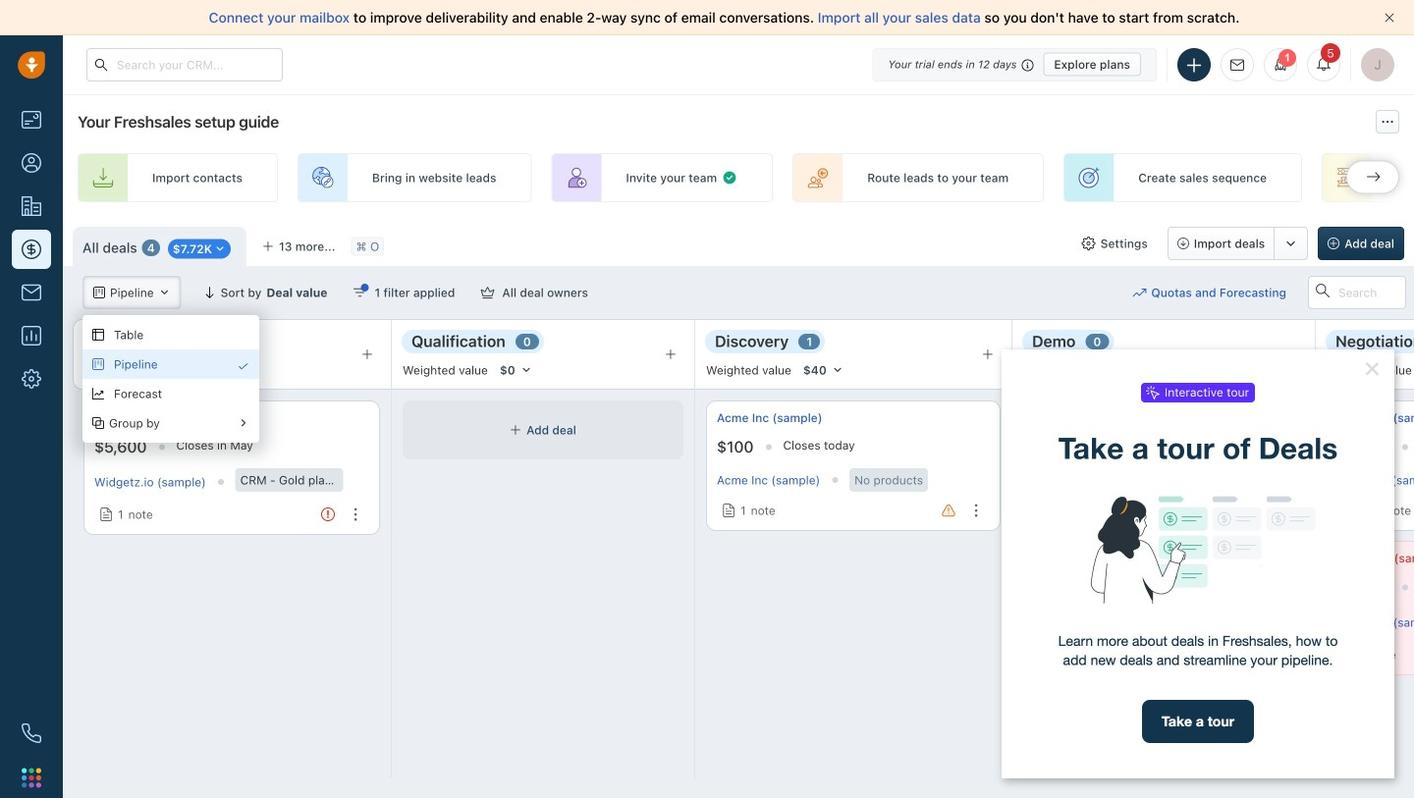 Task type: locate. For each thing, give the bounding box(es) containing it.
1 horizontal spatial container_wx8msf4aqz5i3rn1 image
[[238, 418, 250, 429]]

Search your CRM... text field
[[86, 48, 283, 82]]

menu item
[[83, 409, 259, 438]]

phone image
[[12, 714, 51, 754]]

container_wx8msf4aqz5i3rn1 image
[[92, 418, 104, 429], [238, 418, 250, 429]]

container_wx8msf4aqz5i3rn1 image
[[92, 329, 104, 341], [92, 359, 104, 370], [238, 361, 250, 372], [92, 388, 104, 400]]

2 container_wx8msf4aqz5i3rn1 image from the left
[[238, 418, 250, 429]]

menu
[[83, 315, 259, 443]]

1 container_wx8msf4aqz5i3rn1 image from the left
[[92, 418, 104, 429]]

0 horizontal spatial container_wx8msf4aqz5i3rn1 image
[[92, 418, 104, 429]]



Task type: vqa. For each thing, say whether or not it's contained in the screenshot.
Search Your Crm... text field
yes



Task type: describe. For each thing, give the bounding box(es) containing it.
shade muted image
[[1017, 56, 1034, 72]]

freshworks switcher image
[[22, 769, 41, 788]]



